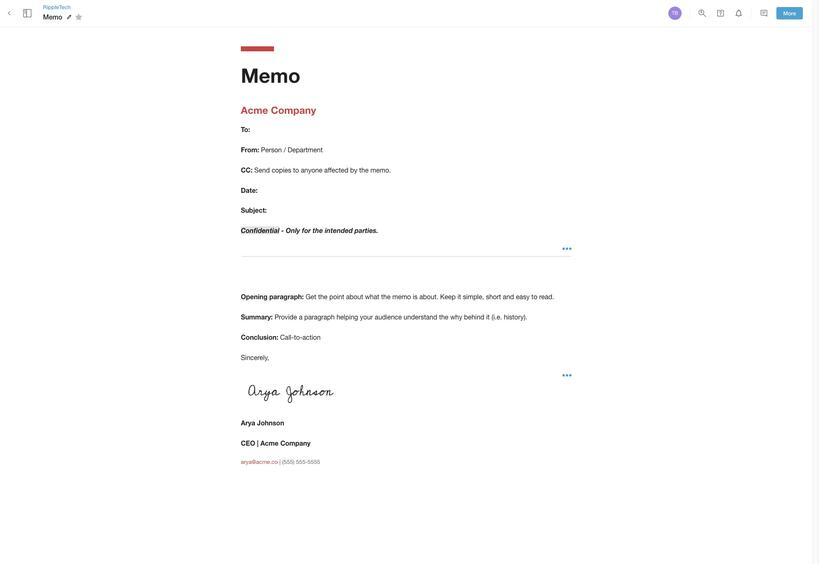 Task type: describe. For each thing, give the bounding box(es) containing it.
summary:
[[241, 313, 273, 321]]

ceo
[[241, 439, 255, 447]]

to-
[[294, 334, 303, 341]]

only
[[286, 226, 300, 234]]

ceo | acme company
[[241, 439, 311, 447]]

1 vertical spatial memo
[[241, 63, 301, 87]]

favorite image
[[73, 12, 83, 22]]

intended
[[325, 226, 353, 234]]

cc: send copies to anyone affected by the memo.
[[241, 166, 391, 174]]

0 vertical spatial company
[[271, 104, 316, 116]]

| for arya@acme.co
[[279, 459, 281, 465]]

arya@acme.co link
[[241, 459, 278, 465]]

affected
[[324, 166, 348, 174]]

paragraph
[[304, 313, 335, 321]]

opening paragraph: get the point about what the memo is about. keep it simple, short and easy to read.
[[241, 293, 554, 301]]

tb
[[672, 10, 678, 16]]

555-
[[296, 459, 308, 465]]

arya
[[241, 419, 255, 427]]

about.
[[420, 293, 438, 301]]

johnson
[[257, 419, 284, 427]]

what
[[365, 293, 379, 301]]

the right for
[[313, 226, 323, 234]]

to:
[[241, 126, 250, 133]]

| for ceo
[[257, 439, 259, 447]]

understand
[[404, 313, 437, 321]]

point
[[329, 293, 344, 301]]

memo
[[392, 293, 411, 301]]

from: person / department
[[241, 146, 323, 154]]

it inside summary: provide a paragraph helping your audience understand the why behind it (i.e. history).
[[486, 313, 490, 321]]

simple,
[[463, 293, 484, 301]]

rippletech link
[[43, 3, 85, 11]]

5555
[[308, 459, 320, 465]]

the right get
[[318, 293, 328, 301]]

date:
[[241, 186, 258, 194]]

arya@acme.co
[[241, 459, 278, 465]]

helping
[[337, 313, 358, 321]]

anyone
[[301, 166, 323, 174]]

arya johnson
[[241, 419, 284, 427]]

behind
[[464, 313, 484, 321]]

opening
[[241, 293, 268, 301]]

your
[[360, 313, 373, 321]]

it inside opening paragraph: get the point about what the memo is about. keep it simple, short and easy to read.
[[458, 293, 461, 301]]

about
[[346, 293, 363, 301]]

acme company
[[241, 104, 316, 116]]

the right what
[[381, 293, 391, 301]]

by
[[350, 166, 358, 174]]

0 vertical spatial acme
[[241, 104, 268, 116]]



Task type: locate. For each thing, give the bounding box(es) containing it.
(i.e.
[[492, 313, 502, 321]]

1 vertical spatial it
[[486, 313, 490, 321]]

acme
[[241, 104, 268, 116], [260, 439, 279, 447]]

company up 555-
[[280, 439, 311, 447]]

it right keep
[[458, 293, 461, 301]]

why
[[450, 313, 462, 321]]

memo.
[[371, 166, 391, 174]]

audience
[[375, 313, 402, 321]]

memo down rippletech
[[43, 13, 62, 21]]

is
[[413, 293, 418, 301]]

acme up to:
[[241, 104, 268, 116]]

provide
[[275, 313, 297, 321]]

to inside opening paragraph: get the point about what the memo is about. keep it simple, short and easy to read.
[[532, 293, 537, 301]]

get
[[306, 293, 316, 301]]

1 horizontal spatial it
[[486, 313, 490, 321]]

action
[[302, 334, 321, 341]]

it
[[458, 293, 461, 301], [486, 313, 490, 321]]

1 vertical spatial acme
[[260, 439, 279, 447]]

subject:
[[241, 206, 267, 214]]

0 horizontal spatial memo
[[43, 13, 62, 21]]

1 vertical spatial to
[[532, 293, 537, 301]]

parties.
[[355, 226, 378, 234]]

send
[[254, 166, 270, 174]]

keep
[[440, 293, 456, 301]]

to
[[293, 166, 299, 174], [532, 293, 537, 301]]

more
[[783, 10, 796, 16]]

read.
[[539, 293, 554, 301]]

summary: provide a paragraph helping your audience understand the why behind it (i.e. history).
[[241, 313, 527, 321]]

0 vertical spatial it
[[458, 293, 461, 301]]

confidential - only for the intended parties.
[[241, 226, 378, 234]]

call-
[[280, 334, 294, 341]]

| right ceo
[[257, 439, 259, 447]]

/
[[284, 146, 286, 154]]

history).
[[504, 313, 527, 321]]

to right copies
[[293, 166, 299, 174]]

conclusion:
[[241, 333, 278, 341]]

acme down johnson
[[260, 439, 279, 447]]

the
[[359, 166, 369, 174], [313, 226, 323, 234], [318, 293, 328, 301], [381, 293, 391, 301], [439, 313, 449, 321]]

person
[[261, 146, 282, 154]]

1 vertical spatial |
[[279, 459, 281, 465]]

1 horizontal spatial memo
[[241, 63, 301, 87]]

a
[[299, 313, 303, 321]]

more button
[[777, 7, 803, 20]]

confidential
[[241, 226, 279, 234]]

short
[[486, 293, 501, 301]]

it left (i.e.
[[486, 313, 490, 321]]

memo up the acme company
[[241, 63, 301, 87]]

| left (555) at the left
[[279, 459, 281, 465]]

1 horizontal spatial |
[[279, 459, 281, 465]]

tb button
[[667, 5, 683, 21]]

and
[[503, 293, 514, 301]]

easy
[[516, 293, 530, 301]]

|
[[257, 439, 259, 447], [279, 459, 281, 465]]

(555)
[[282, 459, 295, 465]]

conclusion: call-to-action
[[241, 333, 321, 341]]

memo
[[43, 13, 62, 21], [241, 63, 301, 87]]

for
[[302, 226, 311, 234]]

company up /
[[271, 104, 316, 116]]

the inside summary: provide a paragraph helping your audience understand the why behind it (i.e. history).
[[439, 313, 449, 321]]

0 horizontal spatial to
[[293, 166, 299, 174]]

sincerely,
[[241, 354, 269, 361]]

company
[[271, 104, 316, 116], [280, 439, 311, 447]]

cc:
[[241, 166, 253, 174]]

paragraph:
[[269, 293, 304, 301]]

the inside cc: send copies to anyone affected by the memo.
[[359, 166, 369, 174]]

0 horizontal spatial |
[[257, 439, 259, 447]]

1 vertical spatial company
[[280, 439, 311, 447]]

the right by
[[359, 166, 369, 174]]

0 vertical spatial to
[[293, 166, 299, 174]]

arya@acme.co | (555) 555-5555
[[241, 459, 320, 465]]

copies
[[272, 166, 291, 174]]

from:
[[241, 146, 259, 154]]

department
[[288, 146, 323, 154]]

-
[[281, 226, 284, 234]]

1 horizontal spatial to
[[532, 293, 537, 301]]

0 vertical spatial memo
[[43, 13, 62, 21]]

to right easy
[[532, 293, 537, 301]]

the left why
[[439, 313, 449, 321]]

rippletech
[[43, 4, 71, 10]]

0 vertical spatial |
[[257, 439, 259, 447]]

0 horizontal spatial it
[[458, 293, 461, 301]]

to inside cc: send copies to anyone affected by the memo.
[[293, 166, 299, 174]]



Task type: vqa. For each thing, say whether or not it's contained in the screenshot.
the paragraph
yes



